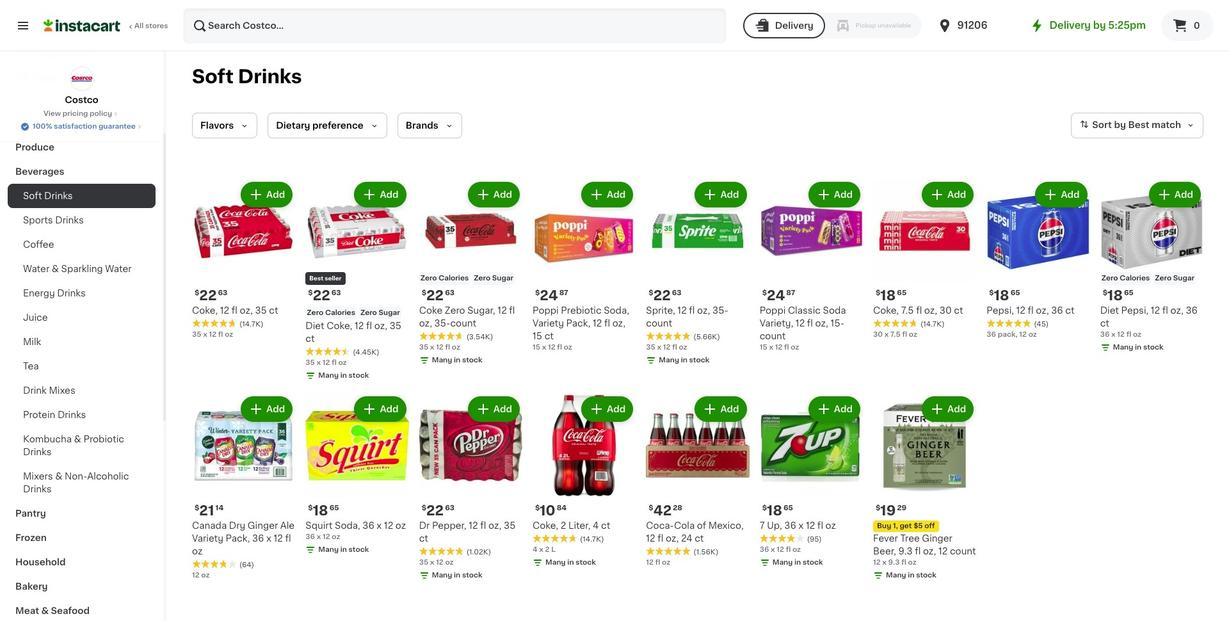 Task type: vqa. For each thing, say whether or not it's contained in the screenshot.


Task type: locate. For each thing, give the bounding box(es) containing it.
coke,
[[192, 306, 218, 315], [873, 306, 899, 315], [327, 322, 352, 331], [533, 521, 558, 530]]

zero calories zero sugar up sugar,
[[420, 275, 514, 282]]

0 vertical spatial 9.3
[[899, 547, 913, 556]]

many in stock down the (4.45k)
[[318, 372, 369, 379]]

0 horizontal spatial best
[[309, 276, 323, 281]]

add for coke, 2 liter, 4 ct
[[607, 405, 626, 414]]

$ left 29
[[876, 504, 881, 511]]

22 up coke
[[426, 289, 444, 302]]

ct
[[269, 306, 278, 315], [954, 306, 963, 315], [1066, 306, 1075, 315], [1100, 319, 1110, 328], [545, 332, 554, 341], [306, 334, 315, 343], [601, 521, 610, 530], [695, 534, 704, 543], [419, 534, 428, 543]]

$ up coca-
[[649, 504, 653, 511]]

in down dr pepper, 12 fl oz, 35 ct
[[454, 572, 461, 579]]

dr pepper, 12 fl oz, 35 ct
[[419, 521, 516, 543]]

18 for 7 up, 36 x 12 fl oz
[[767, 504, 782, 517]]

100% satisfaction guarantee
[[33, 123, 136, 130]]

1 horizontal spatial soda,
[[604, 306, 629, 315]]

35 x 12 fl oz down coke, 12 fl oz, 35 ct
[[192, 331, 233, 338]]

1 vertical spatial pack,
[[226, 534, 250, 543]]

water & sparkling water link
[[8, 257, 156, 281]]

1 horizontal spatial best
[[1128, 120, 1150, 129]]

variety
[[533, 319, 564, 328], [192, 534, 223, 543]]

2 pepsi, from the left
[[1121, 306, 1149, 315]]

0 vertical spatial variety
[[533, 319, 564, 328]]

add for sprite, 12 fl oz, 35- count
[[721, 190, 739, 199]]

1 horizontal spatial ginger
[[922, 534, 953, 543]]

many in stock down squirt soda, 36 x 12 oz 36 x 12 oz
[[318, 546, 369, 553]]

it
[[56, 47, 63, 56]]

0 horizontal spatial buy
[[36, 47, 54, 56]]

1 horizontal spatial soft drinks
[[192, 67, 302, 86]]

22 for coke, 12 fl oz, 35 ct
[[199, 289, 217, 302]]

liter,
[[569, 521, 591, 530]]

2 horizontal spatial 24
[[767, 289, 785, 302]]

0 vertical spatial 35-
[[713, 306, 728, 315]]

juice link
[[8, 305, 156, 330]]

36
[[1051, 306, 1063, 315], [1186, 306, 1198, 315], [987, 331, 996, 338], [1100, 331, 1110, 338], [363, 521, 374, 530], [785, 521, 796, 530], [306, 533, 315, 540], [252, 534, 264, 543], [760, 546, 769, 553]]

21
[[199, 504, 214, 517]]

0 vertical spatial 2
[[561, 521, 566, 530]]

buy left it
[[36, 47, 54, 56]]

2 poppi from the left
[[760, 306, 786, 315]]

12 inside coke zero sugar, 12 fl oz, 35-count
[[498, 306, 507, 315]]

delivery
[[1050, 20, 1091, 30], [775, 21, 814, 30]]

$ left 84
[[535, 504, 540, 511]]

87 up the classic
[[786, 290, 795, 297]]

view pricing policy
[[43, 110, 112, 117]]

1 vertical spatial soft drinks
[[23, 191, 73, 200]]

soda, inside squirt soda, 36 x 12 oz 36 x 12 oz
[[335, 521, 360, 530]]

2 horizontal spatial sugar
[[1173, 275, 1195, 282]]

buy left 1, on the bottom of page
[[877, 522, 891, 529]]

poppi inside poppi classic soda variety, 12 fl oz, 15- count 15 x 12 fl oz
[[760, 306, 786, 315]]

1 horizontal spatial pack,
[[566, 319, 591, 328]]

protein
[[23, 410, 55, 419]]

15 inside poppi classic soda variety, 12 fl oz, 15- count 15 x 12 fl oz
[[760, 344, 767, 351]]

add for diet coke, 12 fl oz, 35 ct
[[380, 190, 399, 199]]

35 x 12 fl oz for sprite, 12 fl oz, 35- count
[[646, 344, 687, 351]]

$ inside $ 10 84
[[535, 504, 540, 511]]

add button for coke, 2 liter, 4 ct
[[583, 398, 632, 421]]

0 horizontal spatial pack,
[[226, 534, 250, 543]]

18 up pepsi, 12 fl oz, 36 ct
[[994, 289, 1009, 302]]

1 87 from the left
[[559, 290, 568, 297]]

pricing
[[63, 110, 88, 117]]

$ up coke
[[422, 290, 426, 297]]

1,
[[893, 522, 898, 529]]

0 vertical spatial diet
[[1100, 306, 1119, 315]]

1 horizontal spatial sugar
[[492, 275, 514, 282]]

15
[[533, 332, 542, 341], [533, 344, 540, 351], [760, 344, 767, 351]]

84
[[557, 504, 567, 511]]

fl inside dr pepper, 12 fl oz, 35 ct
[[480, 521, 486, 530]]

1 pepsi, from the left
[[987, 306, 1014, 315]]

add button for diet pepsi, 12 fl oz, 36 ct
[[1150, 183, 1200, 206]]

18 up diet pepsi, 12 fl oz, 36 ct 36 x 12 fl oz
[[1108, 289, 1123, 302]]

by left 5:25pm
[[1093, 20, 1106, 30]]

18 for squirt soda, 36 x 12 oz
[[313, 504, 328, 517]]

soft drinks up the sports drinks
[[23, 191, 73, 200]]

add for dr pepper, 12 fl oz, 35 ct
[[493, 405, 512, 414]]

oz inside 'poppi prebiotic soda, variety pack, 12 fl oz, 15 ct 15 x 12 fl oz'
[[564, 344, 572, 351]]

$ 24 87
[[535, 289, 568, 302], [762, 289, 795, 302]]

24 down cola
[[681, 534, 693, 543]]

24 for classic
[[767, 289, 785, 302]]

soda, right squirt
[[335, 521, 360, 530]]

soda, right "prebiotic"
[[604, 306, 629, 315]]

x inside diet pepsi, 12 fl oz, 36 ct 36 x 12 fl oz
[[1112, 331, 1116, 338]]

63 up pepper, on the left of the page
[[445, 504, 455, 511]]

22 for coke zero sugar, 12 fl oz, 35-count
[[426, 289, 444, 302]]

1 horizontal spatial diet
[[1100, 306, 1119, 315]]

0 horizontal spatial (14.7k)
[[239, 321, 264, 328]]

35 inside diet coke, 12 fl oz, 35 ct
[[390, 322, 401, 331]]

(14.7k) down liter,
[[580, 536, 604, 543]]

1 horizontal spatial 87
[[786, 290, 795, 297]]

many in stock down the l
[[546, 559, 596, 566]]

30
[[940, 306, 952, 315], [873, 331, 883, 338]]

flavors
[[200, 121, 234, 130]]

22 up dr
[[426, 504, 444, 517]]

diet
[[1100, 306, 1119, 315], [306, 322, 324, 331]]

fl inside canada dry ginger ale variety pack, 36 x 12 fl oz
[[285, 534, 291, 543]]

many
[[1113, 344, 1133, 351], [659, 357, 679, 364], [432, 357, 452, 364], [318, 372, 339, 379], [318, 546, 339, 553], [546, 559, 566, 566], [773, 559, 793, 566], [886, 572, 906, 579], [432, 572, 452, 579]]

non-
[[65, 472, 87, 481]]

(14.7k) inside product group
[[580, 536, 604, 543]]

22
[[199, 289, 217, 302], [313, 289, 330, 302], [653, 289, 671, 302], [426, 289, 444, 302], [426, 504, 444, 517]]

2 horizontal spatial calories
[[1120, 275, 1150, 282]]

$ inside $ 42 28
[[649, 504, 653, 511]]

l
[[551, 546, 556, 553]]

oz inside poppi classic soda variety, 12 fl oz, 15- count 15 x 12 fl oz
[[791, 344, 799, 351]]

$ 22 63 up pepper, on the left of the page
[[422, 504, 455, 517]]

0 horizontal spatial water
[[23, 264, 49, 273]]

1 vertical spatial soft
[[23, 191, 42, 200]]

$5
[[914, 522, 923, 529]]

ginger left ale at bottom left
[[248, 521, 278, 530]]

$
[[195, 290, 199, 297], [308, 290, 313, 297], [535, 290, 540, 297], [649, 290, 653, 297], [876, 290, 881, 297], [989, 290, 994, 297], [422, 290, 426, 297], [762, 290, 767, 297], [1103, 290, 1108, 297], [195, 504, 199, 511], [308, 504, 313, 511], [535, 504, 540, 511], [649, 504, 653, 511], [876, 504, 881, 511], [422, 504, 426, 511], [762, 504, 767, 511]]

dr
[[419, 521, 430, 530]]

cola
[[674, 521, 695, 530]]

add button for poppi prebiotic soda, variety pack, 12 fl oz, 15 ct
[[583, 183, 632, 206]]

classic
[[788, 306, 821, 315]]

many in stock down (3.54k)
[[432, 357, 482, 364]]

best
[[1128, 120, 1150, 129], [309, 276, 323, 281]]

0 horizontal spatial zero calories zero sugar
[[307, 309, 400, 316]]

0 horizontal spatial soft drinks
[[23, 191, 73, 200]]

(14.7k) down coke, 12 fl oz, 35 ct
[[239, 321, 264, 328]]

x inside fever tree ginger beer, 9.3 fl oz, 12 count 12 x 9.3 fl oz
[[882, 559, 887, 566]]

1 horizontal spatial by
[[1114, 120, 1126, 129]]

coffee
[[23, 240, 54, 249]]

match
[[1152, 120, 1181, 129]]

12 inside canada dry ginger ale variety pack, 36 x 12 fl oz
[[274, 534, 283, 543]]

many in stock for diet coke, 12 fl oz, 35 ct
[[318, 372, 369, 379]]

None search field
[[183, 8, 727, 44]]

$ for dr pepper, 12 fl oz, 35 ct
[[422, 504, 426, 511]]

many for coke, 2 liter, 4 ct
[[546, 559, 566, 566]]

$ 18 65 up squirt
[[308, 504, 339, 517]]

0 horizontal spatial 2
[[545, 546, 550, 553]]

$ up coke, 7.5 fl oz, 30 ct
[[876, 290, 881, 297]]

x inside 'poppi prebiotic soda, variety pack, 12 fl oz, 15 ct 15 x 12 fl oz'
[[542, 344, 546, 351]]

& down protein drinks link
[[74, 435, 81, 444]]

fl
[[232, 306, 237, 315], [689, 306, 695, 315], [916, 306, 922, 315], [1028, 306, 1034, 315], [509, 306, 515, 315], [1163, 306, 1168, 315], [604, 319, 610, 328], [807, 319, 813, 328], [366, 322, 372, 331], [218, 331, 223, 338], [902, 331, 907, 338], [1127, 331, 1132, 338], [557, 344, 562, 351], [672, 344, 677, 351], [445, 344, 450, 351], [784, 344, 789, 351], [332, 359, 337, 366], [480, 521, 486, 530], [818, 521, 823, 530], [285, 534, 291, 543], [658, 534, 664, 543], [786, 546, 791, 553], [915, 547, 921, 556], [655, 559, 660, 566], [902, 559, 906, 566]]

& inside kombucha & probiotic drinks
[[74, 435, 81, 444]]

poppi for poppi classic soda variety, 12 fl oz, 15- count
[[760, 306, 786, 315]]

18
[[881, 289, 896, 302], [994, 289, 1009, 302], [1108, 289, 1123, 302], [313, 504, 328, 517], [767, 504, 782, 517]]

oz inside fever tree ginger beer, 9.3 fl oz, 12 count 12 x 9.3 fl oz
[[908, 559, 917, 566]]

65 up diet pepsi, 12 fl oz, 36 ct 36 x 12 fl oz
[[1124, 290, 1134, 297]]

fl inside diet coke, 12 fl oz, 35 ct
[[366, 322, 372, 331]]

add button for coke, 7.5 fl oz, 30 ct
[[923, 183, 973, 206]]

1 horizontal spatial 30
[[940, 306, 952, 315]]

many for coke zero sugar, 12 fl oz, 35-count
[[432, 357, 452, 364]]

(14.7k)
[[239, 321, 264, 328], [921, 321, 945, 328], [580, 536, 604, 543]]

& for kombucha
[[74, 435, 81, 444]]

ginger down the off
[[922, 534, 953, 543]]

1 horizontal spatial 24
[[681, 534, 693, 543]]

mixers & non-alcoholic drinks
[[23, 472, 129, 494]]

0 horizontal spatial 87
[[559, 290, 568, 297]]

$ up coke, 12 fl oz, 35 ct
[[195, 290, 199, 297]]

add for coca-cola of mexico, 12 fl oz, 24 ct
[[721, 405, 739, 414]]

product group containing 10
[[533, 394, 636, 570]]

63 for coke, 12 fl oz, 35 ct
[[218, 290, 227, 297]]

0 horizontal spatial pepsi,
[[987, 306, 1014, 315]]

oz, inside diet coke, 12 fl oz, 35 ct
[[374, 322, 387, 331]]

63 for coke zero sugar, 12 fl oz, 35-count
[[445, 290, 455, 297]]

1 vertical spatial 35-
[[434, 319, 450, 328]]

22 down best seller
[[313, 289, 330, 302]]

(4.45k)
[[353, 349, 380, 356]]

65 for diet pepsi, 12 fl oz, 36 ct
[[1124, 290, 1134, 297]]

100%
[[33, 123, 52, 130]]

poppi classic soda variety, 12 fl oz, 15- count 15 x 12 fl oz
[[760, 306, 846, 351]]

0 horizontal spatial 4
[[533, 546, 538, 553]]

$ up dr
[[422, 504, 426, 511]]

1 horizontal spatial (14.7k)
[[580, 536, 604, 543]]

7.5 down coke, 7.5 fl oz, 30 ct
[[890, 331, 901, 338]]

87 for prebiotic
[[559, 290, 568, 297]]

add for canada dry ginger ale variety pack, 36 x 12 fl oz
[[266, 405, 285, 414]]

1 vertical spatial 7.5
[[890, 331, 901, 338]]

sugar for 22
[[492, 275, 514, 282]]

2 horizontal spatial zero calories zero sugar
[[1102, 275, 1195, 282]]

drinks up the sports drinks
[[44, 191, 73, 200]]

$ for 7 up, 36 x 12 fl oz
[[762, 504, 767, 511]]

1 vertical spatial diet
[[306, 322, 324, 331]]

0 horizontal spatial poppi
[[533, 306, 559, 315]]

diet for diet pepsi, 12 fl oz, 36 ct 36 x 12 fl oz
[[1100, 306, 1119, 315]]

oz, inside 'poppi prebiotic soda, variety pack, 12 fl oz, 15 ct 15 x 12 fl oz'
[[612, 319, 626, 328]]

$ up sprite, on the right of the page
[[649, 290, 653, 297]]

many in stock for sprite, 12 fl oz, 35- count
[[659, 357, 710, 364]]

0 horizontal spatial ginger
[[248, 521, 278, 530]]

0 vertical spatial soft drinks
[[192, 67, 302, 86]]

$ up diet pepsi, 12 fl oz, 36 ct 36 x 12 fl oz
[[1103, 290, 1108, 297]]

seafood
[[51, 606, 90, 615]]

1 horizontal spatial water
[[105, 264, 132, 273]]

pantry
[[15, 509, 46, 518]]

many down squirt
[[318, 546, 339, 553]]

87 up "prebiotic"
[[559, 290, 568, 297]]

$ inside $ 21 14
[[195, 504, 199, 511]]

add button for dr pepper, 12 fl oz, 35 ct
[[469, 398, 519, 421]]

oz, inside fever tree ginger beer, 9.3 fl oz, 12 count 12 x 9.3 fl oz
[[923, 547, 936, 556]]

0 vertical spatial 4
[[593, 521, 599, 530]]

add button for coke, 12 fl oz, 35 ct
[[242, 183, 292, 206]]

0 horizontal spatial calories
[[325, 309, 355, 316]]

variety down "prebiotic"
[[533, 319, 564, 328]]

$ 24 87 for classic
[[762, 289, 795, 302]]

(3.54k)
[[467, 334, 493, 341]]

add button for pepsi, 12 fl oz, 36 ct
[[1037, 183, 1086, 206]]

1 horizontal spatial calories
[[439, 275, 469, 282]]

$ up 7
[[762, 504, 767, 511]]

sugar
[[492, 275, 514, 282], [1173, 275, 1195, 282], [379, 309, 400, 316]]

0 vertical spatial ginger
[[248, 521, 278, 530]]

0 horizontal spatial 30
[[873, 331, 883, 338]]

1 horizontal spatial delivery
[[1050, 20, 1091, 30]]

drinks down the mixers
[[23, 485, 52, 494]]

1 horizontal spatial zero calories zero sugar
[[420, 275, 514, 282]]

$ for poppi prebiotic soda, variety pack, 12 fl oz, 15 ct
[[535, 290, 540, 297]]

$ for coke, 2 liter, 4 ct
[[535, 504, 540, 511]]

product group
[[192, 179, 295, 340], [306, 179, 409, 384], [419, 179, 522, 368], [533, 179, 636, 353], [646, 179, 750, 368], [760, 179, 863, 353], [873, 179, 977, 340], [987, 179, 1090, 340], [1100, 179, 1204, 356], [192, 394, 295, 580], [306, 394, 409, 557], [419, 394, 522, 583], [533, 394, 636, 570], [646, 394, 750, 568], [760, 394, 863, 570], [873, 394, 977, 583]]

0 vertical spatial 30
[[940, 306, 952, 315]]

stock down (3.54k)
[[462, 357, 482, 364]]

1 vertical spatial by
[[1114, 120, 1126, 129]]

1 vertical spatial 2
[[545, 546, 550, 553]]

$ 22 63 down best seller
[[308, 289, 341, 302]]

18 up squirt
[[313, 504, 328, 517]]

add for coke zero sugar, 12 fl oz, 35-count
[[493, 190, 512, 199]]

2 $ 24 87 from the left
[[762, 289, 795, 302]]

zero calories zero sugar for 18
[[1102, 275, 1195, 282]]

best for best seller
[[309, 276, 323, 281]]

alcoholic
[[87, 472, 129, 481]]

35 x 12 fl oz down coke
[[419, 344, 460, 351]]

$ for pepsi, 12 fl oz, 36 ct
[[989, 290, 994, 297]]

& for mixers
[[55, 472, 62, 481]]

0 horizontal spatial $ 24 87
[[535, 289, 568, 302]]

oz
[[225, 331, 233, 338], [909, 331, 917, 338], [1029, 331, 1037, 338], [1133, 331, 1142, 338], [564, 344, 572, 351], [679, 344, 687, 351], [452, 344, 460, 351], [791, 344, 799, 351], [338, 359, 347, 366], [396, 521, 406, 530], [826, 521, 836, 530], [332, 533, 340, 540], [793, 546, 801, 553], [192, 547, 203, 556], [662, 559, 670, 566], [908, 559, 917, 566], [445, 559, 454, 566], [201, 572, 210, 579]]

drinks up dietary
[[238, 67, 302, 86]]

$ 18 65 up "up,"
[[762, 504, 793, 517]]

0 vertical spatial best
[[1128, 120, 1150, 129]]

36 pack, 12 oz
[[987, 331, 1037, 338]]

count inside coke zero sugar, 12 fl oz, 35-count
[[450, 319, 476, 328]]

$ 24 87 for prebiotic
[[535, 289, 568, 302]]

delivery inside button
[[775, 21, 814, 30]]

best inside 'field'
[[1128, 120, 1150, 129]]

x inside poppi classic soda variety, 12 fl oz, 15- count 15 x 12 fl oz
[[769, 344, 773, 351]]

canada dry ginger ale variety pack, 36 x 12 fl oz
[[192, 521, 295, 556]]

of
[[697, 521, 706, 530]]

protein drinks link
[[8, 403, 156, 427]]

63 up sprite, on the right of the page
[[672, 290, 682, 297]]

coke, inside product group
[[533, 521, 558, 530]]

$ 18 65 up pepsi, 12 fl oz, 36 ct
[[989, 289, 1020, 302]]

1 horizontal spatial 35-
[[713, 306, 728, 315]]

many in stock for coke zero sugar, 12 fl oz, 35-count
[[432, 357, 482, 364]]

produce
[[15, 143, 54, 152]]

$ up pepsi, 12 fl oz, 36 ct
[[989, 290, 994, 297]]

& inside mixers & non-alcoholic drinks
[[55, 472, 62, 481]]

$ for coke zero sugar, 12 fl oz, 35-count
[[422, 290, 426, 297]]

$ for coke, 12 fl oz, 35 ct
[[195, 290, 199, 297]]

product group containing 21
[[192, 394, 295, 580]]

add for poppi prebiotic soda, variety pack, 12 fl oz, 15 ct
[[607, 190, 626, 199]]

1 horizontal spatial $ 24 87
[[762, 289, 795, 302]]

&
[[52, 264, 59, 273], [74, 435, 81, 444], [55, 472, 62, 481], [41, 606, 49, 615]]

coke, for 10
[[533, 521, 558, 530]]

$ 22 63 up coke, 12 fl oz, 35 ct
[[195, 289, 227, 302]]

in down diet coke, 12 fl oz, 35 ct
[[340, 372, 347, 379]]

ginger inside canada dry ginger ale variety pack, 36 x 12 fl oz
[[248, 521, 278, 530]]

2 horizontal spatial (14.7k)
[[921, 321, 945, 328]]

1 horizontal spatial buy
[[877, 522, 891, 529]]

1 horizontal spatial pepsi,
[[1121, 306, 1149, 315]]

zero calories zero sugar up diet pepsi, 12 fl oz, 36 ct 36 x 12 fl oz
[[1102, 275, 1195, 282]]

1 poppi from the left
[[533, 306, 559, 315]]

22 up sprite, on the right of the page
[[653, 289, 671, 302]]

22 for dr pepper, 12 fl oz, 35 ct
[[426, 504, 444, 517]]

& right meat
[[41, 606, 49, 615]]

1 horizontal spatial poppi
[[760, 306, 786, 315]]

1 horizontal spatial variety
[[533, 319, 564, 328]]

0 horizontal spatial soda,
[[335, 521, 360, 530]]

1 vertical spatial best
[[309, 276, 323, 281]]

buy it again link
[[8, 39, 156, 65]]

1 horizontal spatial soft
[[192, 67, 234, 86]]

18 for diet pepsi, 12 fl oz, 36 ct
[[1108, 289, 1123, 302]]

best left "match"
[[1128, 120, 1150, 129]]

35 x 12 oz
[[419, 559, 454, 566]]

0 horizontal spatial 24
[[540, 289, 558, 302]]

water
[[23, 264, 49, 273], [105, 264, 132, 273]]

diet for diet coke, 12 fl oz, 35 ct
[[306, 322, 324, 331]]

drinks inside sports drinks link
[[55, 216, 84, 225]]

soft drinks
[[192, 67, 302, 86], [23, 191, 73, 200]]

in down diet pepsi, 12 fl oz, 36 ct 36 x 12 fl oz
[[1135, 344, 1142, 351]]

stock for 7 up, 36 x 12 fl oz
[[803, 559, 823, 566]]

63 up coke, 12 fl oz, 35 ct
[[218, 290, 227, 297]]

in down 36 x 12 fl oz
[[795, 559, 801, 566]]

0 horizontal spatial soft
[[23, 191, 42, 200]]

fl inside coca-cola of mexico, 12 fl oz, 24 ct
[[658, 534, 664, 543]]

delivery inside 'link'
[[1050, 20, 1091, 30]]

many down diet coke, 12 fl oz, 35 ct
[[318, 372, 339, 379]]

oz, inside coke zero sugar, 12 fl oz, 35-count
[[419, 319, 432, 328]]

$ 18 65 up coke, 7.5 fl oz, 30 ct
[[876, 289, 907, 302]]

$ 22 63 for dr pepper, 12 fl oz, 35 ct
[[422, 504, 455, 517]]

2 left liter,
[[561, 521, 566, 530]]

65 up 7 up, 36 x 12 fl oz
[[784, 504, 793, 511]]

meat & seafood link
[[8, 599, 156, 621]]

pack, down dry
[[226, 534, 250, 543]]

1 $ 24 87 from the left
[[535, 289, 568, 302]]

0 vertical spatial pack,
[[566, 319, 591, 328]]

by inside 'link'
[[1093, 20, 1106, 30]]

diet inside diet coke, 12 fl oz, 35 ct
[[306, 322, 324, 331]]

poppi inside 'poppi prebiotic soda, variety pack, 12 fl oz, 15 ct 15 x 12 fl oz'
[[533, 306, 559, 315]]

many in stock down 35 x 12 oz
[[432, 572, 482, 579]]

oz inside canada dry ginger ale variety pack, 36 x 12 fl oz
[[192, 547, 203, 556]]

buy for buy 1, get $5 off
[[877, 522, 891, 529]]

1 vertical spatial buy
[[877, 522, 891, 529]]

& left 'non-'
[[55, 472, 62, 481]]

0 horizontal spatial variety
[[192, 534, 223, 543]]

add for coke, 12 fl oz, 35 ct
[[266, 190, 285, 199]]

variety down canada
[[192, 534, 223, 543]]

sugar up sugar,
[[492, 275, 514, 282]]

65 up coke, 7.5 fl oz, 30 ct
[[897, 290, 907, 297]]

(14.7k) for 22
[[239, 321, 264, 328]]

0 vertical spatial 7.5
[[901, 306, 914, 315]]

product group containing 19
[[873, 394, 977, 583]]

stock down "(5.66k)" on the right bottom
[[689, 357, 710, 364]]

35 inside dr pepper, 12 fl oz, 35 ct
[[504, 521, 516, 530]]

up,
[[767, 521, 782, 530]]

7.5 up 30 x 7.5 fl oz
[[901, 306, 914, 315]]

in for sprite, 12 fl oz, 35- count
[[681, 357, 688, 364]]

0 vertical spatial by
[[1093, 20, 1106, 30]]

ale
[[280, 521, 295, 530]]

all stores
[[134, 22, 168, 29]]

$ 10 84
[[535, 504, 567, 517]]

fl inside coke zero sugar, 12 fl oz, 35-count
[[509, 306, 515, 315]]

soda,
[[604, 306, 629, 315], [335, 521, 360, 530]]

0 horizontal spatial delivery
[[775, 21, 814, 30]]

1 vertical spatial ginger
[[922, 534, 953, 543]]

24 up 'poppi prebiotic soda, variety pack, 12 fl oz, 15 ct 15 x 12 fl oz'
[[540, 289, 558, 302]]

29
[[897, 504, 907, 511]]

24
[[540, 289, 558, 302], [767, 289, 785, 302], [681, 534, 693, 543]]

$ 18 65 for coke, 7.5 fl oz, 30 ct
[[876, 289, 907, 302]]

calories up diet coke, 12 fl oz, 35 ct
[[325, 309, 355, 316]]

2
[[561, 521, 566, 530], [545, 546, 550, 553]]

(14.7k) down coke, 7.5 fl oz, 30 ct
[[921, 321, 945, 328]]

18 up "up,"
[[767, 504, 782, 517]]

sugar for 18
[[1173, 275, 1195, 282]]

drinks down kombucha
[[23, 448, 52, 457]]

$ up canada
[[195, 504, 199, 511]]

0
[[1194, 21, 1200, 30]]

7 up, 36 x 12 fl oz
[[760, 521, 836, 530]]

best for best match
[[1128, 120, 1150, 129]]

35-
[[713, 306, 728, 315], [434, 319, 450, 328]]

ginger inside fever tree ginger beer, 9.3 fl oz, 12 count 12 x 9.3 fl oz
[[922, 534, 953, 543]]

1 vertical spatial soda,
[[335, 521, 360, 530]]

in down sprite, 12 fl oz, 35- count
[[681, 357, 688, 364]]

$ 18 65 up diet pepsi, 12 fl oz, 36 ct 36 x 12 fl oz
[[1103, 289, 1134, 302]]

65 for coke, 7.5 fl oz, 30 ct
[[897, 290, 907, 297]]

poppi
[[533, 306, 559, 315], [760, 306, 786, 315]]

1 horizontal spatial 4
[[593, 521, 599, 530]]

by right sort
[[1114, 120, 1126, 129]]

stock down the (95)
[[803, 559, 823, 566]]

sugar up diet coke, 12 fl oz, 35 ct
[[379, 309, 400, 316]]

35 x 12 fl oz down diet coke, 12 fl oz, 35 ct
[[306, 359, 347, 366]]

63
[[218, 290, 227, 297], [332, 290, 341, 297], [672, 290, 682, 297], [445, 290, 455, 297], [445, 504, 455, 511]]

0 vertical spatial buy
[[36, 47, 54, 56]]

$ for sprite, 12 fl oz, 35- count
[[649, 290, 653, 297]]

2 87 from the left
[[786, 290, 795, 297]]

by inside 'field'
[[1114, 120, 1126, 129]]

63 up coke zero sugar, 12 fl oz, 35-count
[[445, 290, 455, 297]]

ginger
[[248, 521, 278, 530], [922, 534, 953, 543]]

many in stock down 36 x 12 fl oz
[[773, 559, 823, 566]]

0 horizontal spatial diet
[[306, 322, 324, 331]]

35- up "(5.66k)" on the right bottom
[[713, 306, 728, 315]]

9.3 down tree
[[899, 547, 913, 556]]

36 inside canada dry ginger ale variety pack, 36 x 12 fl oz
[[252, 534, 264, 543]]

35- down coke
[[434, 319, 450, 328]]

$ 22 63 for coke zero sugar, 12 fl oz, 35-count
[[422, 289, 455, 302]]

0 horizontal spatial by
[[1093, 20, 1106, 30]]

fever
[[873, 534, 898, 543]]

buy 1, get $5 off
[[877, 522, 935, 529]]

oz, inside poppi classic soda variety, 12 fl oz, 15- count 15 x 12 fl oz
[[815, 319, 828, 328]]

seller
[[325, 276, 342, 281]]

87
[[559, 290, 568, 297], [786, 290, 795, 297]]

24 up the variety,
[[767, 289, 785, 302]]

1 vertical spatial variety
[[192, 534, 223, 543]]

0 vertical spatial soda,
[[604, 306, 629, 315]]

zero calories zero sugar up diet coke, 12 fl oz, 35 ct
[[307, 309, 400, 316]]

0 horizontal spatial 35-
[[434, 319, 450, 328]]

oz, inside sprite, 12 fl oz, 35- count
[[697, 306, 710, 315]]

pack, inside 'poppi prebiotic soda, variety pack, 12 fl oz, 15 ct 15 x 12 fl oz'
[[566, 319, 591, 328]]

diet inside diet pepsi, 12 fl oz, 36 ct 36 x 12 fl oz
[[1100, 306, 1119, 315]]

stock down liter,
[[576, 559, 596, 566]]

buy for buy it again
[[36, 47, 54, 56]]

many for 7 up, 36 x 12 fl oz
[[773, 559, 793, 566]]

add for coke, 7.5 fl oz, 30 ct
[[948, 190, 966, 199]]

soft drinks link
[[8, 184, 156, 208]]

65 up squirt
[[330, 504, 339, 511]]



Task type: describe. For each thing, give the bounding box(es) containing it.
add for poppi classic soda variety, 12 fl oz, 15- count
[[834, 190, 853, 199]]

Search field
[[184, 9, 725, 42]]

count inside fever tree ginger beer, 9.3 fl oz, 12 count 12 x 9.3 fl oz
[[950, 547, 976, 556]]

sprite,
[[646, 306, 675, 315]]

kirkland
[[15, 118, 53, 127]]

drinks inside kombucha & probiotic drinks
[[23, 448, 52, 457]]

calories for 22
[[439, 275, 469, 282]]

kombucha & probiotic drinks link
[[8, 427, 156, 464]]

produce link
[[8, 135, 156, 159]]

zero inside coke zero sugar, 12 fl oz, 35-count
[[445, 306, 465, 315]]

35 x 12 fl oz for coke zero sugar, 12 fl oz, 35-count
[[419, 344, 460, 351]]

meat & seafood
[[15, 606, 90, 615]]

0 vertical spatial soft
[[192, 67, 234, 86]]

65 for 7 up, 36 x 12 fl oz
[[784, 504, 793, 511]]

drinks inside energy drinks link
[[57, 289, 86, 298]]

drink mixes link
[[8, 378, 156, 403]]

many for diet coke, 12 fl oz, 35 ct
[[318, 372, 339, 379]]

12 inside sprite, 12 fl oz, 35- count
[[678, 306, 687, 315]]

coke zero sugar, 12 fl oz, 35-count
[[419, 306, 515, 328]]

ginger for 36
[[248, 521, 278, 530]]

beer,
[[873, 547, 896, 556]]

ct inside coca-cola of mexico, 12 fl oz, 24 ct
[[695, 534, 704, 543]]

add button for sprite, 12 fl oz, 35- count
[[696, 183, 746, 206]]

oz, inside diet pepsi, 12 fl oz, 36 ct 36 x 12 fl oz
[[1171, 306, 1184, 315]]

87 for classic
[[786, 290, 795, 297]]

35 x 12 fl oz for coke, 12 fl oz, 35 ct
[[192, 331, 233, 338]]

5:25pm
[[1108, 20, 1146, 30]]

kombucha & probiotic drinks
[[23, 435, 124, 457]]

$ for squirt soda, 36 x 12 oz
[[308, 504, 313, 511]]

energy
[[23, 289, 55, 298]]

many down beer,
[[886, 572, 906, 579]]

pepsi, inside diet pepsi, 12 fl oz, 36 ct 36 x 12 fl oz
[[1121, 306, 1149, 315]]

tree
[[900, 534, 920, 543]]

Best match Sort by field
[[1071, 113, 1204, 138]]

pepsi, 12 fl oz, 36 ct
[[987, 306, 1075, 315]]

12 inside dr pepper, 12 fl oz, 35 ct
[[469, 521, 478, 530]]

$ down best seller
[[308, 290, 313, 297]]

get
[[900, 522, 912, 529]]

ginger for oz,
[[922, 534, 953, 543]]

mixers
[[23, 472, 53, 481]]

mexico,
[[709, 521, 744, 530]]

pack, inside canada dry ginger ale variety pack, 36 x 12 fl oz
[[226, 534, 250, 543]]

24 inside coca-cola of mexico, 12 fl oz, 24 ct
[[681, 534, 693, 543]]

prebiotic
[[561, 306, 602, 315]]

oz, inside coca-cola of mexico, 12 fl oz, 24 ct
[[666, 534, 679, 543]]

coke, 12 fl oz, 35 ct
[[192, 306, 278, 315]]

(64)
[[239, 561, 254, 568]]

35- inside coke zero sugar, 12 fl oz, 35-count
[[434, 319, 450, 328]]

$ 19 29
[[876, 504, 907, 517]]

mixers & non-alcoholic drinks link
[[8, 464, 156, 501]]

squirt
[[306, 521, 333, 530]]

drinks inside mixers & non-alcoholic drinks
[[23, 485, 52, 494]]

add button for 7 up, 36 x 12 fl oz
[[810, 398, 859, 421]]

soft inside soft drinks link
[[23, 191, 42, 200]]

15-
[[831, 319, 845, 328]]

household
[[15, 558, 66, 567]]

0 horizontal spatial sugar
[[379, 309, 400, 316]]

35- inside sprite, 12 fl oz, 35- count
[[713, 306, 728, 315]]

sports drinks
[[23, 216, 84, 225]]

coke, inside diet coke, 12 fl oz, 35 ct
[[327, 322, 352, 331]]

$ for coca-cola of mexico, 12 fl oz, 24 ct
[[649, 504, 653, 511]]

sports drinks link
[[8, 208, 156, 232]]

sparkling
[[61, 264, 103, 273]]

add for pepsi, 12 fl oz, 36 ct
[[1061, 190, 1080, 199]]

all stores link
[[44, 8, 169, 44]]

meat
[[15, 606, 39, 615]]

in down squirt soda, 36 x 12 oz 36 x 12 oz
[[340, 546, 347, 553]]

drinks inside soft drinks link
[[44, 191, 73, 200]]

satisfaction
[[54, 123, 97, 130]]

oz inside diet pepsi, 12 fl oz, 36 ct 36 x 12 fl oz
[[1133, 331, 1142, 338]]

x inside canada dry ginger ale variety pack, 36 x 12 fl oz
[[266, 534, 271, 543]]

10
[[540, 504, 556, 517]]

& for water
[[52, 264, 59, 273]]

many in stock for 7 up, 36 x 12 fl oz
[[773, 559, 823, 566]]

$ 18 65 for 7 up, 36 x 12 fl oz
[[762, 504, 793, 517]]

add button for coke zero sugar, 12 fl oz, 35-count
[[469, 183, 519, 206]]

91206 button
[[937, 8, 1014, 44]]

drink mixes
[[23, 386, 75, 395]]

add button for squirt soda, 36 x 12 oz
[[356, 398, 405, 421]]

beverages
[[15, 167, 64, 176]]

kirkland signature link
[[8, 111, 156, 135]]

stock for diet coke, 12 fl oz, 35 ct
[[349, 372, 369, 379]]

delivery button
[[743, 13, 825, 38]]

ct inside dr pepper, 12 fl oz, 35 ct
[[419, 534, 428, 543]]

by for sort
[[1114, 120, 1126, 129]]

in for dr pepper, 12 fl oz, 35 ct
[[454, 572, 461, 579]]

$ 18 65 for pepsi, 12 fl oz, 36 ct
[[989, 289, 1020, 302]]

coke
[[419, 306, 443, 315]]

bakery
[[15, 582, 48, 591]]

add for fever tree ginger beer, 9.3 fl oz, 12 count
[[948, 405, 966, 414]]

$ for canada dry ginger ale variety pack, 36 x 12 fl oz
[[195, 504, 199, 511]]

kirkland signature
[[15, 118, 100, 127]]

add button for poppi classic soda variety, 12 fl oz, 15- count
[[810, 183, 859, 206]]

0 button
[[1161, 10, 1214, 41]]

add for diet pepsi, 12 fl oz, 36 ct
[[1175, 190, 1193, 199]]

63 for sprite, 12 fl oz, 35- count
[[672, 290, 682, 297]]

coke, for 18
[[873, 306, 899, 315]]

1 vertical spatial 30
[[873, 331, 883, 338]]

lists
[[36, 73, 58, 82]]

add button for canada dry ginger ale variety pack, 36 x 12 fl oz
[[242, 398, 292, 421]]

milk
[[23, 337, 41, 346]]

fl inside sprite, 12 fl oz, 35- count
[[689, 306, 695, 315]]

18 for coke, 7.5 fl oz, 30 ct
[[881, 289, 896, 302]]

& for meat
[[41, 606, 49, 615]]

$ 22 63 for sprite, 12 fl oz, 35- count
[[649, 289, 682, 302]]

$ for poppi classic soda variety, 12 fl oz, 15- count
[[762, 290, 767, 297]]

1 water from the left
[[23, 264, 49, 273]]

count inside poppi classic soda variety, 12 fl oz, 15- count 15 x 12 fl oz
[[760, 332, 786, 341]]

(45)
[[1034, 321, 1049, 328]]

dietary preference button
[[268, 113, 387, 138]]

delivery by 5:25pm link
[[1029, 18, 1146, 33]]

costco logo image
[[69, 67, 94, 91]]

buy it again
[[36, 47, 90, 56]]

1 horizontal spatial 2
[[561, 521, 566, 530]]

energy drinks
[[23, 289, 86, 298]]

$ 18 65 for diet pepsi, 12 fl oz, 36 ct
[[1103, 289, 1134, 302]]

dietary
[[276, 121, 310, 130]]

stock for dr pepper, 12 fl oz, 35 ct
[[462, 572, 482, 579]]

18 for pepsi, 12 fl oz, 36 ct
[[994, 289, 1009, 302]]

kombucha
[[23, 435, 72, 444]]

$ for coke, 7.5 fl oz, 30 ct
[[876, 290, 881, 297]]

many down diet pepsi, 12 fl oz, 36 ct 36 x 12 fl oz
[[1113, 344, 1133, 351]]

dry
[[229, 521, 245, 530]]

coke, 7.5 fl oz, 30 ct
[[873, 306, 963, 315]]

(14.7k) for 18
[[921, 321, 945, 328]]

juice
[[23, 313, 48, 322]]

stock down fever tree ginger beer, 9.3 fl oz, 12 count 12 x 9.3 fl oz
[[916, 572, 937, 579]]

add for squirt soda, 36 x 12 oz
[[380, 405, 399, 414]]

many for sprite, 12 fl oz, 35- count
[[659, 357, 679, 364]]

by for delivery
[[1093, 20, 1106, 30]]

stock down squirt soda, 36 x 12 oz 36 x 12 oz
[[349, 546, 369, 553]]

12 inside diet coke, 12 fl oz, 35 ct
[[355, 322, 364, 331]]

coke, 2 liter, 4 ct
[[533, 521, 610, 530]]

91206
[[958, 20, 988, 30]]

1 vertical spatial 9.3
[[888, 559, 900, 566]]

$ for diet pepsi, 12 fl oz, 36 ct
[[1103, 290, 1108, 297]]

(5.66k)
[[694, 334, 720, 341]]

count inside sprite, 12 fl oz, 35- count
[[646, 319, 672, 328]]

coffee link
[[8, 232, 156, 257]]

costco
[[65, 95, 98, 104]]

beverages link
[[8, 159, 156, 184]]

calories for 18
[[1120, 275, 1150, 282]]

flavors button
[[192, 113, 258, 138]]

ct inside diet pepsi, 12 fl oz, 36 ct 36 x 12 fl oz
[[1100, 319, 1110, 328]]

$ 22 63 for coke, 12 fl oz, 35 ct
[[195, 289, 227, 302]]

diet pepsi, 12 fl oz, 36 ct 36 x 12 fl oz
[[1100, 306, 1198, 338]]

bakery link
[[8, 574, 156, 599]]

63 down seller
[[332, 290, 341, 297]]

1 horizontal spatial 7.5
[[901, 306, 914, 315]]

pack,
[[998, 331, 1018, 338]]

soda
[[823, 306, 846, 315]]

ct inside 'poppi prebiotic soda, variety pack, 12 fl oz, 15 ct 15 x 12 fl oz'
[[545, 332, 554, 341]]

view pricing policy link
[[43, 109, 120, 119]]

soda, inside 'poppi prebiotic soda, variety pack, 12 fl oz, 15 ct 15 x 12 fl oz'
[[604, 306, 629, 315]]

household link
[[8, 550, 156, 574]]

service type group
[[743, 13, 922, 38]]

12 fl oz
[[646, 559, 670, 566]]

variety inside canada dry ginger ale variety pack, 36 x 12 fl oz
[[192, 534, 223, 543]]

many in stock for dr pepper, 12 fl oz, 35 ct
[[432, 572, 482, 579]]

poppi for poppi prebiotic soda, variety pack, 12 fl oz, 15 ct
[[533, 306, 559, 315]]

zero calories zero sugar for 22
[[420, 275, 514, 282]]

signature
[[56, 118, 100, 127]]

coke, for 22
[[192, 306, 218, 315]]

instacart logo image
[[44, 18, 120, 33]]

stock for sprite, 12 fl oz, 35- count
[[689, 357, 710, 364]]

product group containing 42
[[646, 394, 750, 568]]

$ 18 65 for squirt soda, 36 x 12 oz
[[308, 504, 339, 517]]

$ inside $ 19 29
[[876, 504, 881, 511]]

stock down diet pepsi, 12 fl oz, 36 ct 36 x 12 fl oz
[[1143, 344, 1164, 351]]

delivery for delivery
[[775, 21, 814, 30]]

variety inside 'poppi prebiotic soda, variety pack, 12 fl oz, 15 ct 15 x 12 fl oz'
[[533, 319, 564, 328]]

24 for prebiotic
[[540, 289, 558, 302]]

many in stock down diet pepsi, 12 fl oz, 36 ct 36 x 12 fl oz
[[1113, 344, 1164, 351]]

in for 7 up, 36 x 12 fl oz
[[795, 559, 801, 566]]

63 for dr pepper, 12 fl oz, 35 ct
[[445, 504, 455, 511]]

$ 21 14
[[195, 504, 224, 517]]

22 for sprite, 12 fl oz, 35- count
[[653, 289, 671, 302]]

delivery by 5:25pm
[[1050, 20, 1146, 30]]

view
[[43, 110, 61, 117]]

4 x 2 l
[[533, 546, 556, 553]]

drinks inside protein drinks link
[[58, 410, 86, 419]]

stores
[[145, 22, 168, 29]]

12 inside coca-cola of mexico, 12 fl oz, 24 ct
[[646, 534, 655, 543]]

lists link
[[8, 65, 156, 90]]

policy
[[90, 110, 112, 117]]

0 horizontal spatial 7.5
[[890, 331, 901, 338]]

12 oz
[[192, 572, 210, 579]]

in down fever tree ginger beer, 9.3 fl oz, 12 count 12 x 9.3 fl oz
[[908, 572, 915, 579]]

1 vertical spatial 4
[[533, 546, 538, 553]]

costco link
[[65, 67, 98, 106]]

(14.7k) for 10
[[580, 536, 604, 543]]

ct inside diet coke, 12 fl oz, 35 ct
[[306, 334, 315, 343]]

add button for diet coke, 12 fl oz, 35 ct
[[356, 183, 405, 206]]

14
[[215, 504, 224, 511]]

many in stock down fever tree ginger beer, 9.3 fl oz, 12 count 12 x 9.3 fl oz
[[886, 572, 937, 579]]

many for dr pepper, 12 fl oz, 35 ct
[[432, 572, 452, 579]]

add button for coca-cola of mexico, 12 fl oz, 24 ct
[[696, 398, 746, 421]]

stock for coke zero sugar, 12 fl oz, 35-count
[[462, 357, 482, 364]]

add for 7 up, 36 x 12 fl oz
[[834, 405, 853, 414]]

many in stock for coke, 2 liter, 4 ct
[[546, 559, 596, 566]]

35 x 12 fl oz for diet coke, 12 fl oz, 35 ct
[[306, 359, 347, 366]]

(1.56k)
[[694, 548, 719, 556]]

diet coke, 12 fl oz, 35 ct
[[306, 322, 401, 343]]

sprite, 12 fl oz, 35- count
[[646, 306, 728, 328]]

2 water from the left
[[105, 264, 132, 273]]

probiotic
[[84, 435, 124, 444]]

squirt soda, 36 x 12 oz 36 x 12 oz
[[306, 521, 406, 540]]

oz, inside dr pepper, 12 fl oz, 35 ct
[[489, 521, 502, 530]]



